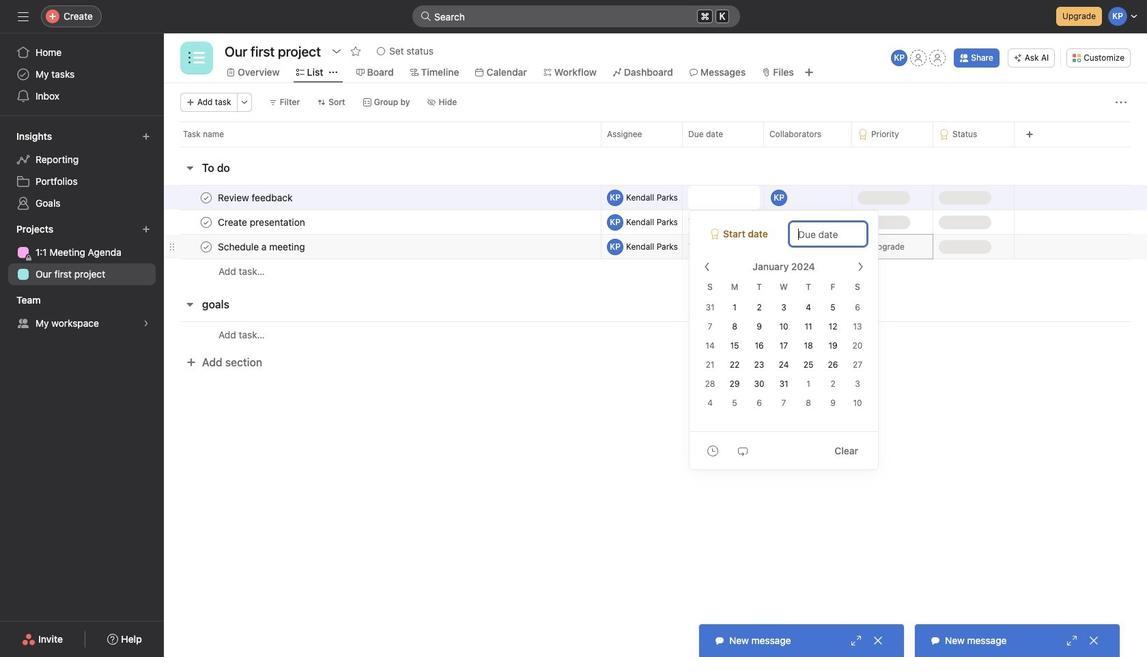 Task type: describe. For each thing, give the bounding box(es) containing it.
prominent image
[[421, 11, 432, 22]]

new insights image
[[142, 133, 150, 141]]

header to do tree grid
[[164, 184, 1148, 284]]

tab actions image
[[329, 68, 337, 77]]

schedule a meeting cell
[[164, 234, 601, 260]]

more actions image
[[240, 98, 248, 107]]

see details, my workspace image
[[142, 320, 150, 328]]

set to repeat image
[[738, 446, 749, 457]]

add time image
[[708, 446, 719, 457]]

task name text field for mark complete checkbox
[[215, 216, 309, 229]]

mark complete image for schedule a meeting cell at the top
[[198, 239, 215, 255]]

review feedback cell
[[164, 185, 601, 210]]

mark complete image
[[198, 190, 215, 206]]

add tab image
[[804, 67, 815, 78]]

create presentation cell
[[164, 210, 601, 235]]

list image
[[189, 50, 205, 66]]

close image
[[1089, 636, 1100, 647]]

Search tasks, projects, and more text field
[[413, 5, 741, 27]]

new project or portfolio image
[[142, 225, 150, 234]]

expand new message image
[[1067, 636, 1078, 647]]

global element
[[0, 33, 164, 115]]

Due date text field
[[790, 222, 868, 247]]

mark complete checkbox for schedule a meeting cell at the top
[[198, 239, 215, 255]]

manage project members image
[[892, 50, 908, 66]]



Task type: vqa. For each thing, say whether or not it's contained in the screenshot.
tooltip
no



Task type: locate. For each thing, give the bounding box(es) containing it.
2 mark complete checkbox from the top
[[198, 239, 215, 255]]

add field image
[[1026, 130, 1034, 139]]

task name text field inside review feedback "cell"
[[215, 191, 297, 205]]

2 mark complete image from the top
[[198, 239, 215, 255]]

hide sidebar image
[[18, 11, 29, 22]]

mark complete checkbox down mark complete checkbox
[[198, 239, 215, 255]]

projects element
[[0, 217, 164, 288]]

None text field
[[221, 39, 324, 64], [689, 186, 760, 210], [221, 39, 324, 64], [689, 186, 760, 210]]

mark complete image
[[198, 214, 215, 231], [198, 239, 215, 255]]

1 vertical spatial task name text field
[[215, 216, 309, 229]]

mark complete image down mark complete icon
[[198, 214, 215, 231]]

1 task name text field from the top
[[215, 191, 297, 205]]

more actions image
[[1116, 97, 1127, 108]]

mark complete image for create presentation cell
[[198, 214, 215, 231]]

1 mark complete image from the top
[[198, 214, 215, 231]]

Task name text field
[[215, 240, 309, 254]]

collapse task list for this group image
[[184, 163, 195, 174]]

previous month image
[[702, 262, 713, 273]]

mark complete checkbox inside review feedback "cell"
[[198, 190, 215, 206]]

insights element
[[0, 124, 164, 217]]

1 mark complete checkbox from the top
[[198, 190, 215, 206]]

2 task name text field from the top
[[215, 216, 309, 229]]

row
[[164, 122, 1148, 147], [180, 146, 1131, 148], [164, 184, 1148, 211], [164, 209, 1148, 236], [164, 233, 1148, 261], [164, 259, 1148, 284], [164, 322, 1148, 348]]

next month image
[[855, 262, 866, 273]]

mark complete checkbox inside schedule a meeting cell
[[198, 239, 215, 255]]

add to starred image
[[350, 46, 361, 57]]

1 vertical spatial mark complete image
[[198, 239, 215, 255]]

None field
[[413, 5, 741, 27]]

collapse task list for this group image
[[184, 299, 195, 310]]

1 vertical spatial mark complete checkbox
[[198, 239, 215, 255]]

Mark complete checkbox
[[198, 190, 215, 206], [198, 239, 215, 255]]

Task name text field
[[215, 191, 297, 205], [215, 216, 309, 229]]

0 vertical spatial task name text field
[[215, 191, 297, 205]]

show options image
[[331, 46, 342, 57]]

expand new message image
[[851, 636, 862, 647]]

mark complete checkbox for review feedback "cell"
[[198, 190, 215, 206]]

close image
[[873, 636, 884, 647]]

task name text field for mark complete option in review feedback "cell"
[[215, 191, 297, 205]]

task name text field inside create presentation cell
[[215, 216, 309, 229]]

Mark complete checkbox
[[198, 214, 215, 231]]

mark complete image down mark complete checkbox
[[198, 239, 215, 255]]

add collaborators image
[[831, 192, 842, 203]]

teams element
[[0, 288, 164, 337]]

0 vertical spatial mark complete checkbox
[[198, 190, 215, 206]]

mark complete image inside create presentation cell
[[198, 214, 215, 231]]

0 vertical spatial mark complete image
[[198, 214, 215, 231]]

mark complete checkbox up mark complete checkbox
[[198, 190, 215, 206]]

mark complete image inside schedule a meeting cell
[[198, 239, 215, 255]]



